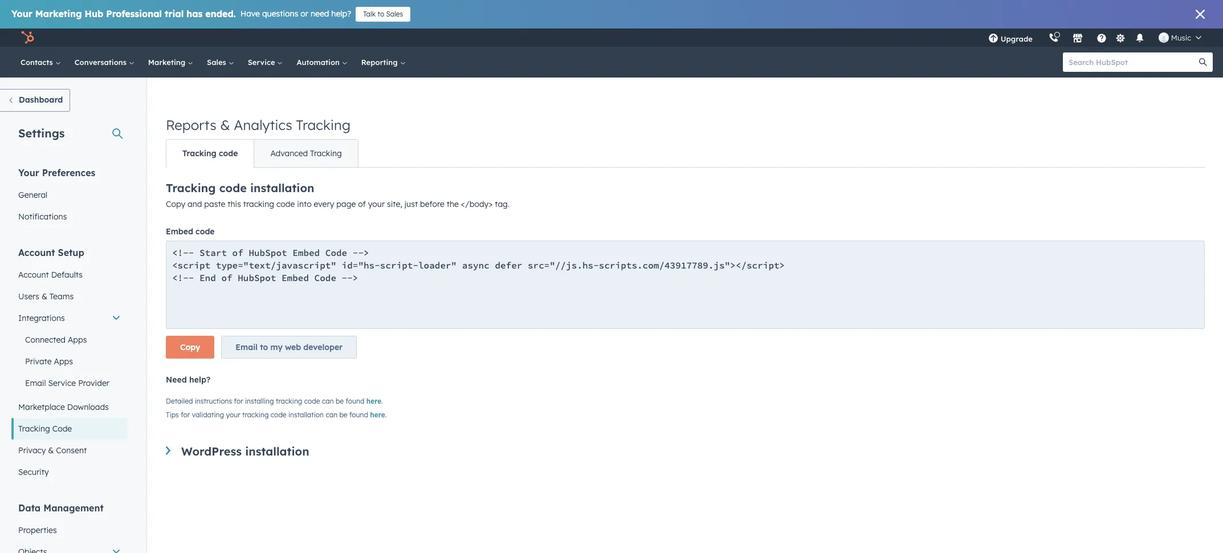 Task type: describe. For each thing, give the bounding box(es) containing it.
trial
[[165, 8, 184, 19]]

navigation containing tracking code
[[166, 139, 359, 168]]

music
[[1172, 33, 1192, 42]]

talk to sales
[[363, 10, 403, 18]]

1 vertical spatial can
[[326, 411, 338, 419]]

& for consent
[[48, 445, 54, 456]]

help? inside your marketing hub professional trial has ended. have questions or need help?
[[332, 9, 351, 19]]

email service provider link
[[11, 372, 128, 394]]

code up this
[[219, 181, 247, 195]]

upgrade image
[[989, 34, 999, 44]]

code down reports & analytics tracking
[[219, 148, 238, 159]]

setup
[[58, 247, 84, 258]]

notifications button
[[1131, 29, 1150, 47]]

1 vertical spatial be
[[340, 411, 348, 419]]

1 vertical spatial for
[[181, 411, 190, 419]]

wordpress installation button
[[166, 444, 1206, 459]]

here link for tips for validating your tracking code installation can be found
[[370, 411, 385, 419]]

need help?
[[166, 375, 211, 385]]

email for email to my web developer
[[236, 342, 258, 352]]

tracking right advanced
[[310, 148, 342, 159]]

every
[[314, 199, 334, 209]]

<!-- Start of HubSpot Embed Code --> <script type="text/javascript" id="hs-script-loader" async defer src="//js.hs-scripts.com/43917789.js"></script> <!-- End of HubSpot Embed Code --> text field
[[166, 241, 1206, 329]]

code
[[52, 424, 72, 434]]

advanced tracking link
[[254, 140, 358, 167]]

web
[[285, 342, 301, 352]]

the
[[447, 199, 459, 209]]

help button
[[1093, 29, 1112, 47]]

1 vertical spatial here
[[370, 411, 385, 419]]

private
[[25, 356, 52, 367]]

0 vertical spatial marketing
[[35, 8, 82, 19]]

1 vertical spatial help?
[[189, 375, 211, 385]]

1 vertical spatial marketing
[[148, 58, 188, 67]]

talk
[[363, 10, 376, 18]]

code right installing
[[304, 397, 320, 406]]

integrations button
[[11, 307, 128, 329]]

service inside 'link'
[[48, 378, 76, 388]]

account defaults
[[18, 270, 83, 280]]

this
[[228, 199, 241, 209]]

embed code element
[[166, 241, 1206, 366]]

settings link
[[1114, 32, 1129, 44]]

marketplace downloads link
[[11, 396, 128, 418]]

hubspot image
[[21, 31, 34, 44]]

data management
[[18, 502, 104, 514]]

and
[[188, 199, 202, 209]]

dashboard link
[[0, 89, 70, 112]]

marketplace downloads
[[18, 402, 109, 412]]

greg robinson image
[[1159, 33, 1170, 43]]

tracking for tracking code
[[183, 148, 217, 159]]

tracking up advanced tracking
[[296, 116, 351, 133]]

automation link
[[290, 47, 355, 78]]

questions
[[262, 9, 299, 19]]

0 vertical spatial found
[[346, 397, 365, 406]]

0 horizontal spatial sales
[[207, 58, 229, 67]]

0 vertical spatial be
[[336, 397, 344, 406]]

teams
[[50, 291, 74, 302]]

connected
[[25, 335, 66, 345]]

tips
[[166, 411, 179, 419]]

to for email
[[260, 342, 268, 352]]

Search HubSpot search field
[[1064, 52, 1203, 72]]

1 vertical spatial .
[[385, 411, 387, 419]]

your for your preferences
[[18, 167, 39, 179]]

email for email service provider
[[25, 378, 46, 388]]

before
[[420, 199, 445, 209]]

contacts
[[21, 58, 55, 67]]

automation
[[297, 58, 342, 67]]

& for teams
[[42, 291, 47, 302]]

calling icon image
[[1049, 33, 1060, 43]]

copy button
[[166, 336, 215, 359]]

talk to sales button
[[356, 7, 411, 22]]

2 vertical spatial installation
[[245, 444, 310, 459]]

your marketing hub professional trial has ended. have questions or need help?
[[11, 8, 351, 19]]

provider
[[78, 378, 109, 388]]

calling icon button
[[1045, 30, 1064, 45]]

conversations
[[75, 58, 129, 67]]

professional
[[106, 8, 162, 19]]

caret image
[[166, 447, 171, 455]]

connected apps
[[25, 335, 87, 345]]

has
[[187, 8, 203, 19]]

& for analytics
[[220, 116, 230, 133]]

general
[[18, 190, 47, 200]]

integrations
[[18, 313, 65, 323]]

embed code
[[166, 226, 215, 237]]

hub
[[85, 8, 103, 19]]

email service provider
[[25, 378, 109, 388]]

service link
[[241, 47, 290, 78]]

tracking code link
[[167, 140, 254, 167]]

apps for connected apps
[[68, 335, 87, 345]]

account for account setup
[[18, 247, 55, 258]]

copy inside button
[[180, 342, 200, 352]]

privacy & consent link
[[11, 440, 128, 461]]

have
[[241, 9, 260, 19]]

</body>
[[461, 199, 493, 209]]

marketplaces image
[[1073, 34, 1084, 44]]

tracking code installation copy and paste this tracking code into every page of your site, just before the </body> tag.
[[166, 181, 510, 209]]

tracking code
[[18, 424, 72, 434]]

search image
[[1200, 58, 1208, 66]]

account for account defaults
[[18, 270, 49, 280]]

sales link
[[200, 47, 241, 78]]

validating
[[192, 411, 224, 419]]

hubspot link
[[14, 31, 43, 44]]

installation inside tracking code installation copy and paste this tracking code into every page of your site, just before the </body> tag.
[[250, 181, 315, 195]]

ended.
[[206, 8, 236, 19]]

your inside detailed instructions for installing tracking code can be found here . tips for validating your tracking code installation can be found here .
[[226, 411, 240, 419]]

instructions
[[195, 397, 232, 406]]

into
[[297, 199, 312, 209]]



Task type: vqa. For each thing, say whether or not it's contained in the screenshot.
HubSpot link
yes



Task type: locate. For each thing, give the bounding box(es) containing it.
wordpress installation
[[181, 444, 310, 459]]

menu item
[[1041, 29, 1044, 47]]

private apps
[[25, 356, 73, 367]]

1 vertical spatial account
[[18, 270, 49, 280]]

close image
[[1197, 10, 1206, 19]]

marketing left hub
[[35, 8, 82, 19]]

email left my
[[236, 342, 258, 352]]

code right embed
[[196, 226, 215, 237]]

tracking down installing
[[242, 411, 269, 419]]

0 horizontal spatial &
[[42, 291, 47, 302]]

upgrade
[[1001, 34, 1033, 43]]

email inside 'link'
[[25, 378, 46, 388]]

0 vertical spatial copy
[[166, 199, 185, 209]]

0 horizontal spatial your
[[226, 411, 240, 419]]

music button
[[1153, 29, 1209, 47]]

0 horizontal spatial email
[[25, 378, 46, 388]]

contacts link
[[14, 47, 68, 78]]

apps up private apps link on the left bottom of page
[[68, 335, 87, 345]]

0 vertical spatial &
[[220, 116, 230, 133]]

here
[[367, 397, 382, 406], [370, 411, 385, 419]]

help image
[[1097, 34, 1108, 44]]

here link for detailed instructions for installing tracking code can be found
[[367, 397, 382, 406]]

sales
[[386, 10, 403, 18], [207, 58, 229, 67]]

1 vertical spatial service
[[48, 378, 76, 388]]

reports & analytics tracking
[[166, 116, 351, 133]]

your
[[368, 199, 385, 209], [226, 411, 240, 419]]

preferences
[[42, 167, 95, 179]]

0 horizontal spatial service
[[48, 378, 76, 388]]

code down installing
[[271, 411, 287, 419]]

your preferences element
[[11, 167, 128, 228]]

search button
[[1194, 52, 1214, 72]]

copy
[[166, 199, 185, 209], [180, 342, 200, 352]]

embed
[[166, 226, 193, 237]]

menu containing music
[[981, 29, 1210, 47]]

wordpress
[[181, 444, 242, 459]]

1 vertical spatial sales
[[207, 58, 229, 67]]

settings image
[[1116, 33, 1127, 44]]

your
[[11, 8, 32, 19], [18, 167, 39, 179]]

detailed
[[166, 397, 193, 406]]

your up general
[[18, 167, 39, 179]]

properties link
[[11, 520, 128, 541]]

1 horizontal spatial your
[[368, 199, 385, 209]]

detailed instructions for installing tracking code can be found here . tips for validating your tracking code installation can be found here .
[[166, 397, 387, 419]]

0 vertical spatial to
[[378, 10, 385, 18]]

0 horizontal spatial to
[[260, 342, 268, 352]]

tracking up 'and'
[[166, 181, 216, 195]]

tracking inside tracking code installation copy and paste this tracking code into every page of your site, just before the </body> tag.
[[243, 199, 274, 209]]

to inside "button"
[[260, 342, 268, 352]]

copy up need help?
[[180, 342, 200, 352]]

apps
[[68, 335, 87, 345], [54, 356, 73, 367]]

to right talk
[[378, 10, 385, 18]]

tracking
[[296, 116, 351, 133], [183, 148, 217, 159], [310, 148, 342, 159], [166, 181, 216, 195], [18, 424, 50, 434]]

marketplaces button
[[1066, 29, 1090, 47]]

account setup element
[[11, 246, 128, 483]]

marketplace
[[18, 402, 65, 412]]

0 horizontal spatial marketing
[[35, 8, 82, 19]]

0 vertical spatial installation
[[250, 181, 315, 195]]

data management element
[[11, 502, 128, 553]]

for right tips
[[181, 411, 190, 419]]

your preferences
[[18, 167, 95, 179]]

account up the account defaults
[[18, 247, 55, 258]]

conversations link
[[68, 47, 141, 78]]

1 vertical spatial your
[[226, 411, 240, 419]]

1 vertical spatial your
[[18, 167, 39, 179]]

developer
[[304, 342, 343, 352]]

advanced
[[271, 148, 308, 159]]

navigation
[[166, 139, 359, 168]]

connected apps link
[[11, 329, 128, 351]]

security link
[[11, 461, 128, 483]]

tracking code link
[[11, 418, 128, 440]]

for left installing
[[234, 397, 243, 406]]

1 vertical spatial to
[[260, 342, 268, 352]]

0 vertical spatial your
[[368, 199, 385, 209]]

0 vertical spatial for
[[234, 397, 243, 406]]

service right the sales link on the left
[[248, 58, 277, 67]]

tracking down reports
[[183, 148, 217, 159]]

to for talk
[[378, 10, 385, 18]]

0 vertical spatial here link
[[367, 397, 382, 406]]

email to my web developer button
[[221, 336, 357, 359]]

page
[[337, 199, 356, 209]]

to left my
[[260, 342, 268, 352]]

& right the users on the left of page
[[42, 291, 47, 302]]

0 horizontal spatial for
[[181, 411, 190, 419]]

security
[[18, 467, 49, 477]]

apps for private apps
[[54, 356, 73, 367]]

0 vertical spatial sales
[[386, 10, 403, 18]]

1 horizontal spatial marketing
[[148, 58, 188, 67]]

consent
[[56, 445, 87, 456]]

to inside button
[[378, 10, 385, 18]]

2 vertical spatial tracking
[[242, 411, 269, 419]]

& up tracking code link
[[220, 116, 230, 133]]

0 horizontal spatial .
[[382, 397, 383, 406]]

defaults
[[51, 270, 83, 280]]

marketing link
[[141, 47, 200, 78]]

paste
[[204, 199, 226, 209]]

your up hubspot image on the left top of the page
[[11, 8, 32, 19]]

for
[[234, 397, 243, 406], [181, 411, 190, 419]]

0 vertical spatial your
[[11, 8, 32, 19]]

tracking for tracking code
[[18, 424, 50, 434]]

notifications
[[18, 212, 67, 222]]

2 vertical spatial &
[[48, 445, 54, 456]]

account
[[18, 247, 55, 258], [18, 270, 49, 280]]

1 vertical spatial installation
[[289, 411, 324, 419]]

marketing
[[35, 8, 82, 19], [148, 58, 188, 67]]

0 vertical spatial tracking
[[243, 199, 274, 209]]

need
[[166, 375, 187, 385]]

code left into at the left of the page
[[277, 199, 295, 209]]

copy inside tracking code installation copy and paste this tracking code into every page of your site, just before the </body> tag.
[[166, 199, 185, 209]]

1 vertical spatial tracking
[[276, 397, 303, 406]]

1 horizontal spatial service
[[248, 58, 277, 67]]

privacy & consent
[[18, 445, 87, 456]]

1 horizontal spatial sales
[[386, 10, 403, 18]]

menu
[[981, 29, 1210, 47]]

1 horizontal spatial help?
[[332, 9, 351, 19]]

1 horizontal spatial .
[[385, 411, 387, 419]]

tracking code
[[183, 148, 238, 159]]

installing
[[245, 397, 274, 406]]

just
[[405, 199, 418, 209]]

2 horizontal spatial &
[[220, 116, 230, 133]]

data
[[18, 502, 41, 514]]

settings
[[18, 126, 65, 140]]

your down instructions
[[226, 411, 240, 419]]

0 vertical spatial service
[[248, 58, 277, 67]]

users
[[18, 291, 39, 302]]

need
[[311, 9, 329, 19]]

1 horizontal spatial &
[[48, 445, 54, 456]]

tracking inside account setup element
[[18, 424, 50, 434]]

copy left 'and'
[[166, 199, 185, 209]]

email inside "button"
[[236, 342, 258, 352]]

1 vertical spatial found
[[350, 411, 368, 419]]

notifications image
[[1135, 34, 1146, 44]]

tracking right installing
[[276, 397, 303, 406]]

1 horizontal spatial email
[[236, 342, 258, 352]]

0 vertical spatial account
[[18, 247, 55, 258]]

code
[[219, 148, 238, 159], [219, 181, 247, 195], [277, 199, 295, 209], [196, 226, 215, 237], [304, 397, 320, 406], [271, 411, 287, 419]]

2 account from the top
[[18, 270, 49, 280]]

apps inside connected apps link
[[68, 335, 87, 345]]

notifications link
[[11, 206, 128, 228]]

or
[[301, 9, 309, 19]]

installation inside detailed instructions for installing tracking code can be found here . tips for validating your tracking code installation can be found here .
[[289, 411, 324, 419]]

marketing down "trial"
[[148, 58, 188, 67]]

tracking up privacy
[[18, 424, 50, 434]]

0 vertical spatial .
[[382, 397, 383, 406]]

0 vertical spatial email
[[236, 342, 258, 352]]

0 vertical spatial help?
[[332, 9, 351, 19]]

your right of
[[368, 199, 385, 209]]

0 vertical spatial apps
[[68, 335, 87, 345]]

account up the users on the left of page
[[18, 270, 49, 280]]

tracking for tracking code installation copy and paste this tracking code into every page of your site, just before the </body> tag.
[[166, 181, 216, 195]]

0 vertical spatial can
[[322, 397, 334, 406]]

service
[[248, 58, 277, 67], [48, 378, 76, 388]]

service down private apps link on the left bottom of page
[[48, 378, 76, 388]]

1 account from the top
[[18, 247, 55, 258]]

users & teams
[[18, 291, 74, 302]]

1 vertical spatial email
[[25, 378, 46, 388]]

0 vertical spatial here
[[367, 397, 382, 406]]

your inside tracking code installation copy and paste this tracking code into every page of your site, just before the </body> tag.
[[368, 199, 385, 209]]

& right privacy
[[48, 445, 54, 456]]

my
[[271, 342, 283, 352]]

be
[[336, 397, 344, 406], [340, 411, 348, 419]]

1 horizontal spatial for
[[234, 397, 243, 406]]

tracking right this
[[243, 199, 274, 209]]

your for your marketing hub professional trial has ended. have questions or need help?
[[11, 8, 32, 19]]

reporting link
[[355, 47, 413, 78]]

1 vertical spatial apps
[[54, 356, 73, 367]]

apps up the email service provider
[[54, 356, 73, 367]]

reports
[[166, 116, 217, 133]]

account defaults link
[[11, 264, 128, 286]]

apps inside private apps link
[[54, 356, 73, 367]]

sales inside button
[[386, 10, 403, 18]]

dashboard
[[19, 95, 63, 105]]

tracking inside tracking code installation copy and paste this tracking code into every page of your site, just before the </body> tag.
[[166, 181, 216, 195]]

users & teams link
[[11, 286, 128, 307]]

1 vertical spatial &
[[42, 291, 47, 302]]

1 vertical spatial copy
[[180, 342, 200, 352]]

1 horizontal spatial to
[[378, 10, 385, 18]]

analytics
[[234, 116, 292, 133]]

1 vertical spatial here link
[[370, 411, 385, 419]]

0 horizontal spatial help?
[[189, 375, 211, 385]]

of
[[358, 199, 366, 209]]

email down private
[[25, 378, 46, 388]]

account setup
[[18, 247, 84, 258]]

your inside your preferences element
[[18, 167, 39, 179]]

general link
[[11, 184, 128, 206]]

properties
[[18, 525, 57, 536]]

sales right talk
[[386, 10, 403, 18]]

sales right marketing link
[[207, 58, 229, 67]]



